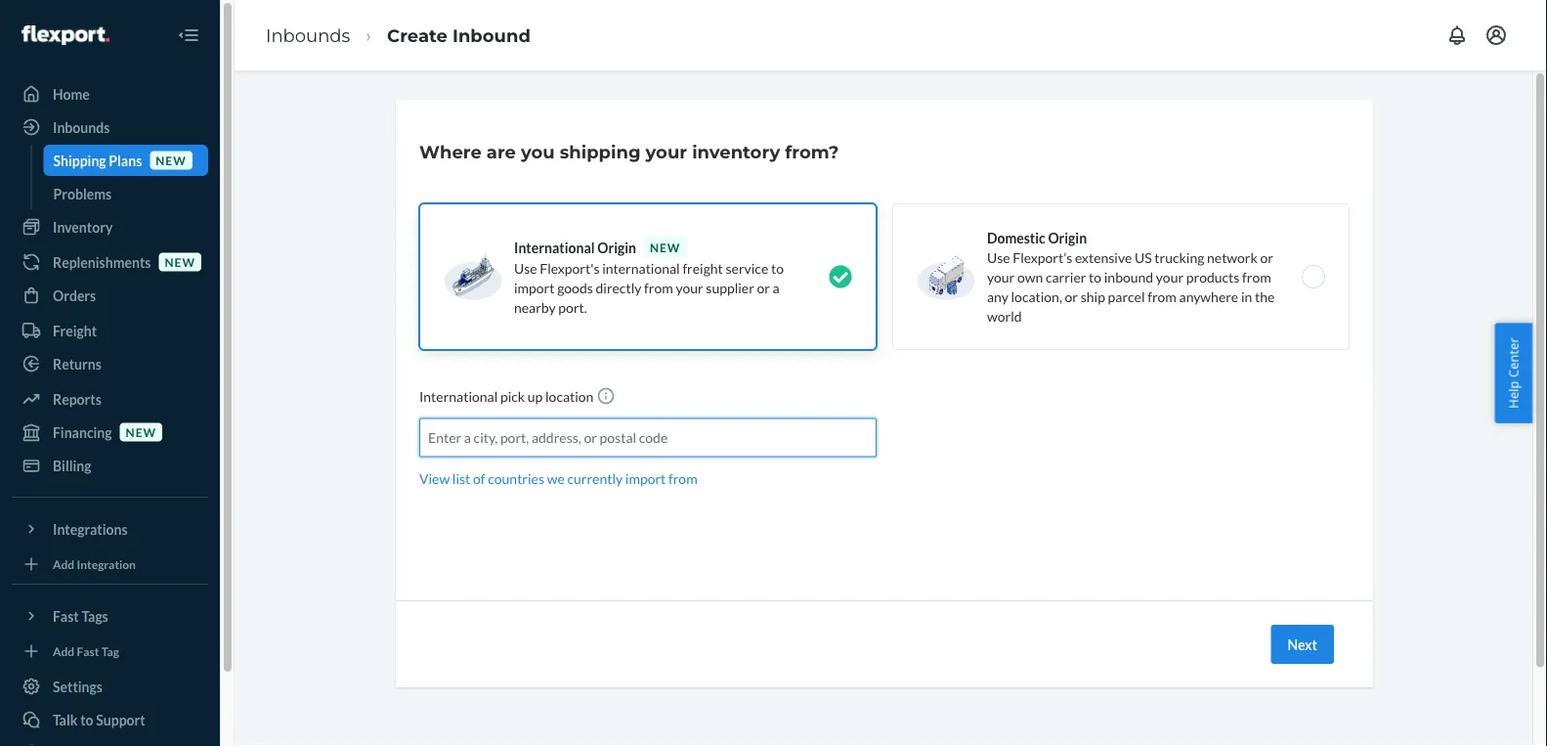 Task type: vqa. For each thing, say whether or not it's contained in the screenshot.
the order
no



Task type: locate. For each thing, give the bounding box(es) containing it.
problems link
[[44, 178, 208, 209]]

check circle image
[[829, 265, 853, 288]]

inbounds inside "link"
[[53, 119, 110, 135]]

financing
[[53, 424, 112, 440]]

origin up flexport's in the right of the page
[[1049, 229, 1087, 246]]

0 vertical spatial add
[[53, 557, 75, 571]]

0 vertical spatial a
[[773, 279, 780, 296]]

import inside use flexport's international freight service to import goods directly from your supplier or a nearby port.
[[514, 279, 555, 296]]

0 horizontal spatial international
[[419, 388, 498, 405]]

0 horizontal spatial inbounds link
[[12, 111, 208, 143]]

2 add from the top
[[53, 644, 75, 658]]

1 horizontal spatial inbounds
[[266, 24, 350, 46]]

new for international origin
[[650, 240, 681, 254]]

1 horizontal spatial international
[[514, 239, 595, 256]]

1 horizontal spatial use
[[988, 249, 1011, 265]]

new right plans
[[156, 153, 187, 167]]

integrations button
[[12, 513, 208, 545]]

international up enter
[[419, 388, 498, 405]]

0 vertical spatial inbounds
[[266, 24, 350, 46]]

use flexport's international freight service to import goods directly from your supplier or a nearby port.
[[514, 260, 784, 315]]

2 horizontal spatial to
[[1089, 268, 1102, 285]]

a inside use flexport's international freight service to import goods directly from your supplier or a nearby port.
[[773, 279, 780, 296]]

of
[[473, 470, 485, 487]]

goods
[[557, 279, 593, 296]]

home link
[[12, 78, 208, 110]]

0 vertical spatial inbounds link
[[266, 24, 350, 46]]

0 horizontal spatial origin
[[598, 239, 636, 256]]

parcel
[[1108, 288, 1145, 305]]

a left city,
[[464, 429, 471, 446]]

1 vertical spatial import
[[626, 470, 666, 487]]

0 vertical spatial international
[[514, 239, 595, 256]]

new up international at the top left
[[650, 240, 681, 254]]

new
[[156, 153, 187, 167], [650, 240, 681, 254], [165, 255, 195, 269], [126, 425, 157, 439]]

fast left "tag" in the left bottom of the page
[[77, 644, 99, 658]]

fast tags
[[53, 608, 108, 624]]

up
[[528, 388, 543, 405]]

home
[[53, 86, 90, 102]]

inbounds link
[[266, 24, 350, 46], [12, 111, 208, 143]]

origin inside the domestic origin use flexport's extensive us trucking network or your own carrier to inbound your products from any location, or ship parcel from anywhere in the world
[[1049, 229, 1087, 246]]

new up orders link
[[165, 255, 195, 269]]

to right service
[[771, 260, 784, 276]]

problems
[[53, 185, 112, 202]]

international
[[514, 239, 595, 256], [419, 388, 498, 405]]

shipping
[[53, 152, 106, 169]]

to right "talk"
[[80, 711, 93, 728]]

new for replenishments
[[165, 255, 195, 269]]

domestic origin use flexport's extensive us trucking network or your own carrier to inbound your products from any location, or ship parcel from anywhere in the world
[[988, 229, 1275, 324]]

0 vertical spatial fast
[[53, 608, 79, 624]]

your
[[646, 141, 687, 162], [988, 268, 1015, 285], [1157, 268, 1184, 285], [676, 279, 704, 296]]

0 horizontal spatial import
[[514, 279, 555, 296]]

1 vertical spatial international
[[419, 388, 498, 405]]

fast
[[53, 608, 79, 624], [77, 644, 99, 658]]

from right 'currently'
[[669, 470, 698, 487]]

a right supplier
[[773, 279, 780, 296]]

countries
[[488, 470, 545, 487]]

to up 'ship'
[[1089, 268, 1102, 285]]

import down code
[[626, 470, 666, 487]]

own
[[1018, 268, 1043, 285]]

new down reports link
[[126, 425, 157, 439]]

0 horizontal spatial inbounds
[[53, 119, 110, 135]]

view list of countries we currently import from button
[[419, 469, 698, 488]]

anywhere
[[1180, 288, 1239, 305]]

your right shipping
[[646, 141, 687, 162]]

or
[[1261, 249, 1274, 265], [757, 279, 770, 296], [1065, 288, 1078, 305], [584, 429, 597, 446]]

from?
[[785, 141, 839, 162]]

from inside use flexport's international freight service to import goods directly from your supplier or a nearby port.
[[644, 279, 673, 296]]

your inside use flexport's international freight service to import goods directly from your supplier or a nearby port.
[[676, 279, 704, 296]]

we
[[547, 470, 565, 487]]

0 horizontal spatial to
[[80, 711, 93, 728]]

new for shipping plans
[[156, 153, 187, 167]]

world
[[988, 308, 1022, 324]]

origin for domestic
[[1049, 229, 1087, 246]]

use down domestic on the right top of the page
[[988, 249, 1011, 265]]

add for add fast tag
[[53, 644, 75, 658]]

postal
[[600, 429, 637, 446]]

1 vertical spatial inbounds
[[53, 119, 110, 135]]

location,
[[1012, 288, 1063, 305]]

origin up international at the top left
[[598, 239, 636, 256]]

from
[[1243, 268, 1272, 285], [644, 279, 673, 296], [1148, 288, 1177, 305], [669, 470, 698, 487]]

1 add from the top
[[53, 557, 75, 571]]

a
[[773, 279, 780, 296], [464, 429, 471, 446]]

origin
[[1049, 229, 1087, 246], [598, 239, 636, 256]]

1 horizontal spatial to
[[771, 260, 784, 276]]

orders
[[53, 287, 96, 304]]

international
[[602, 260, 680, 276]]

settings link
[[12, 671, 208, 702]]

use up 'nearby'
[[514, 260, 537, 276]]

nearby
[[514, 299, 556, 315]]

from down international at the top left
[[644, 279, 673, 296]]

fast tags button
[[12, 600, 208, 632]]

port.
[[559, 299, 587, 315]]

or inside use flexport's international freight service to import goods directly from your supplier or a nearby port.
[[757, 279, 770, 296]]

orders link
[[12, 280, 208, 311]]

import inside button
[[626, 470, 666, 487]]

tag
[[101, 644, 119, 658]]

where
[[419, 141, 482, 162]]

0 horizontal spatial a
[[464, 429, 471, 446]]

import for goods
[[514, 279, 555, 296]]

1 horizontal spatial a
[[773, 279, 780, 296]]

international origin
[[514, 239, 636, 256]]

use inside use flexport's international freight service to import goods directly from your supplier or a nearby port.
[[514, 260, 537, 276]]

fast left tags
[[53, 608, 79, 624]]

0 vertical spatial import
[[514, 279, 555, 296]]

view
[[419, 470, 450, 487]]

add up settings
[[53, 644, 75, 658]]

close navigation image
[[177, 23, 200, 47]]

inventory
[[53, 219, 113, 235]]

international pick up location
[[419, 388, 597, 405]]

international up flexport's
[[514, 239, 595, 256]]

products
[[1187, 268, 1240, 285]]

breadcrumbs navigation
[[250, 7, 546, 64]]

1 vertical spatial inbounds link
[[12, 111, 208, 143]]

use
[[988, 249, 1011, 265], [514, 260, 537, 276]]

add
[[53, 557, 75, 571], [53, 644, 75, 658]]

plans
[[109, 152, 142, 169]]

1 horizontal spatial import
[[626, 470, 666, 487]]

1 horizontal spatial origin
[[1049, 229, 1087, 246]]

1 vertical spatial add
[[53, 644, 75, 658]]

tags
[[82, 608, 108, 624]]

the
[[1255, 288, 1275, 305]]

freight link
[[12, 315, 208, 346]]

any
[[988, 288, 1009, 305]]

import up 'nearby'
[[514, 279, 555, 296]]

inventory link
[[12, 211, 208, 242]]

enter a city, port, address, or postal code
[[428, 429, 668, 446]]

add fast tag link
[[12, 639, 208, 663]]

inbounds
[[266, 24, 350, 46], [53, 119, 110, 135]]

your down "freight"
[[676, 279, 704, 296]]

carrier
[[1046, 268, 1087, 285]]

supplier
[[706, 279, 755, 296]]

or right network
[[1261, 249, 1274, 265]]

help
[[1505, 381, 1523, 409]]

to inside button
[[80, 711, 93, 728]]

or down service
[[757, 279, 770, 296]]

0 horizontal spatial use
[[514, 260, 537, 276]]

add left integration at the bottom of the page
[[53, 557, 75, 571]]



Task type: describe. For each thing, give the bounding box(es) containing it.
code
[[639, 429, 668, 446]]

create inbound
[[387, 24, 531, 46]]

enter
[[428, 429, 462, 446]]

to inside the domestic origin use flexport's extensive us trucking network or your own carrier to inbound your products from any location, or ship parcel from anywhere in the world
[[1089, 268, 1102, 285]]

settings
[[53, 678, 103, 695]]

shipping
[[560, 141, 641, 162]]

list
[[453, 470, 471, 487]]

international for international pick up location
[[419, 388, 498, 405]]

international for international origin
[[514, 239, 595, 256]]

trucking
[[1155, 249, 1205, 265]]

network
[[1208, 249, 1258, 265]]

add integration link
[[12, 552, 208, 576]]

inbound
[[1105, 268, 1154, 285]]

flexport logo image
[[22, 25, 109, 45]]

address,
[[532, 429, 582, 446]]

reports link
[[12, 383, 208, 415]]

next
[[1288, 636, 1318, 653]]

freight
[[53, 322, 97, 339]]

flexport's
[[1013, 249, 1073, 265]]

or down carrier
[[1065, 288, 1078, 305]]

or left postal
[[584, 429, 597, 446]]

pick
[[501, 388, 525, 405]]

in
[[1242, 288, 1253, 305]]

integration
[[77, 557, 136, 571]]

open account menu image
[[1485, 23, 1509, 47]]

center
[[1505, 337, 1523, 378]]

city,
[[474, 429, 498, 446]]

are
[[487, 141, 516, 162]]

view list of countries we currently import from
[[419, 470, 698, 487]]

talk
[[53, 711, 78, 728]]

talk to support button
[[12, 704, 208, 735]]

shipping plans
[[53, 152, 142, 169]]

add integration
[[53, 557, 136, 571]]

billing link
[[12, 450, 208, 481]]

replenishments
[[53, 254, 151, 270]]

create inbound link
[[387, 24, 531, 46]]

inbounds inside breadcrumbs navigation
[[266, 24, 350, 46]]

your up any
[[988, 268, 1015, 285]]

inventory
[[692, 141, 780, 162]]

you
[[521, 141, 555, 162]]

flexport's
[[540, 260, 600, 276]]

returns link
[[12, 348, 208, 379]]

billing
[[53, 457, 91, 474]]

port,
[[500, 429, 529, 446]]

add for add integration
[[53, 557, 75, 571]]

add fast tag
[[53, 644, 119, 658]]

open notifications image
[[1446, 23, 1470, 47]]

1 horizontal spatial inbounds link
[[266, 24, 350, 46]]

returns
[[53, 355, 102, 372]]

to inside use flexport's international freight service to import goods directly from your supplier or a nearby port.
[[771, 260, 784, 276]]

us
[[1135, 249, 1152, 265]]

help center button
[[1495, 323, 1533, 423]]

ship
[[1081, 288, 1106, 305]]

freight
[[683, 260, 723, 276]]

reports
[[53, 391, 101, 407]]

import for from
[[626, 470, 666, 487]]

from up the
[[1243, 268, 1272, 285]]

service
[[726, 260, 769, 276]]

from right parcel
[[1148, 288, 1177, 305]]

new for financing
[[126, 425, 157, 439]]

origin for international
[[598, 239, 636, 256]]

support
[[96, 711, 145, 728]]

use inside the domestic origin use flexport's extensive us trucking network or your own carrier to inbound your products from any location, or ship parcel from anywhere in the world
[[988, 249, 1011, 265]]

help center
[[1505, 337, 1523, 409]]

extensive
[[1075, 249, 1132, 265]]

next button
[[1271, 625, 1335, 664]]

create
[[387, 24, 448, 46]]

talk to support
[[53, 711, 145, 728]]

1 vertical spatial a
[[464, 429, 471, 446]]

currently
[[568, 470, 623, 487]]

integrations
[[53, 521, 128, 537]]

directly
[[596, 279, 642, 296]]

from inside button
[[669, 470, 698, 487]]

location
[[546, 388, 594, 405]]

fast inside dropdown button
[[53, 608, 79, 624]]

1 vertical spatial fast
[[77, 644, 99, 658]]

domestic
[[988, 229, 1046, 246]]

your down "trucking" on the top
[[1157, 268, 1184, 285]]



